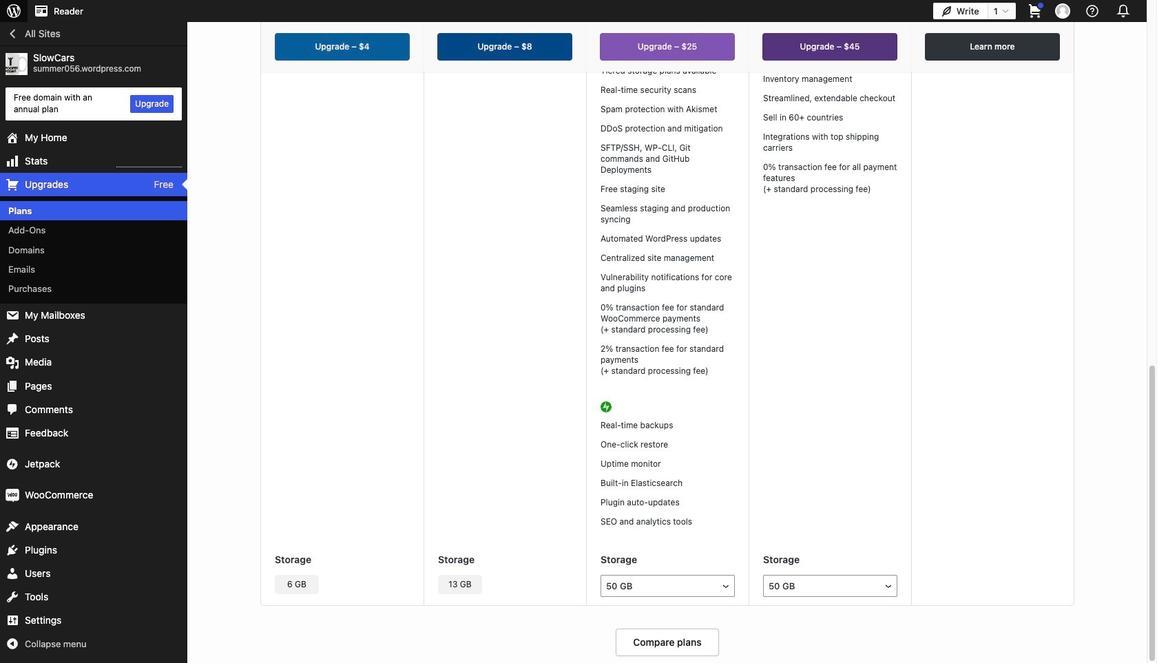 Task type: locate. For each thing, give the bounding box(es) containing it.
1 img image from the top
[[6, 458, 19, 472]]

help image
[[1085, 3, 1101, 19]]

0 vertical spatial img image
[[6, 458, 19, 472]]

manage your sites image
[[6, 3, 22, 19]]

1 vertical spatial img image
[[6, 489, 19, 503]]

img image
[[6, 458, 19, 472], [6, 489, 19, 503]]



Task type: vqa. For each thing, say whether or not it's contained in the screenshot.
second img from the bottom
yes



Task type: describe. For each thing, give the bounding box(es) containing it.
highest hourly views 0 image
[[116, 158, 182, 167]]

my shopping cart image
[[1027, 3, 1044, 19]]

manage your notifications image
[[1114, 1, 1134, 21]]

my profile image
[[1056, 3, 1071, 19]]

2 img image from the top
[[6, 489, 19, 503]]



